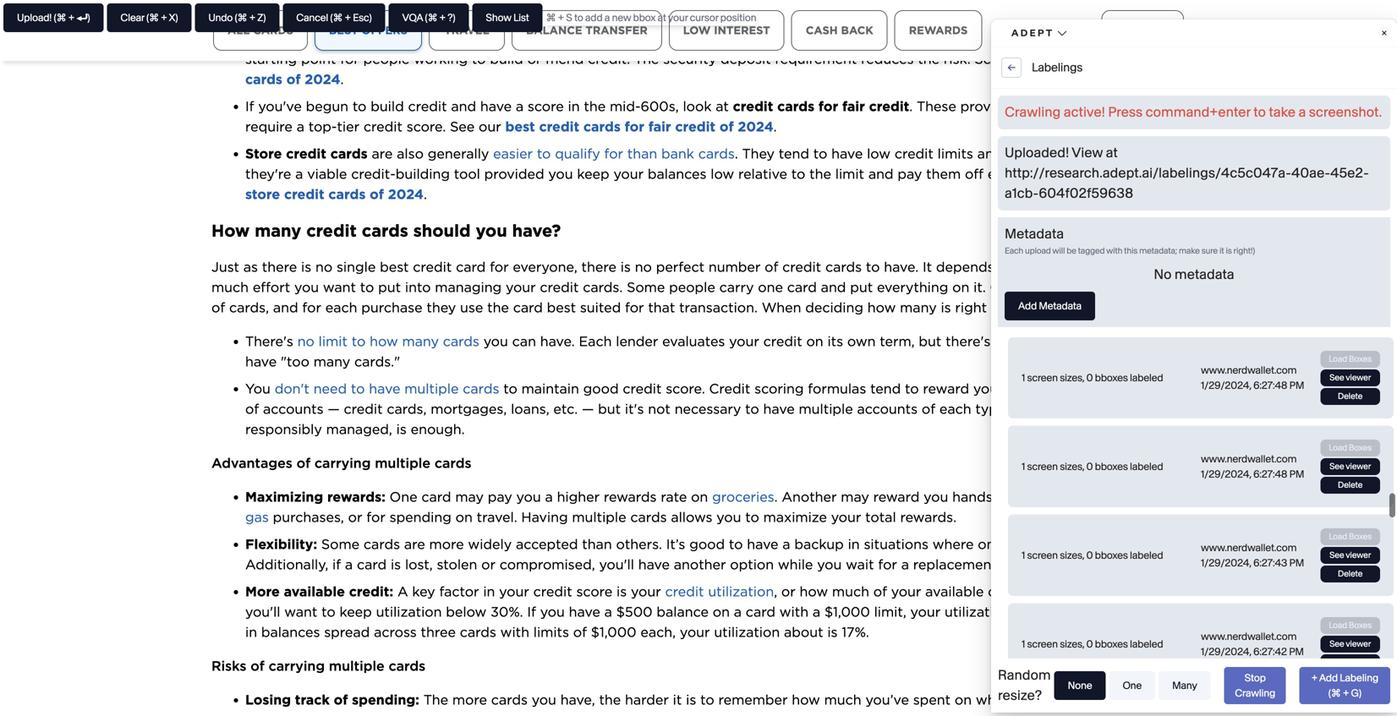 Task type: vqa. For each thing, say whether or not it's contained in the screenshot.
Express
no



Task type: locate. For each thing, give the bounding box(es) containing it.
keep inside . they tend to have low credit limits and high interest rates, but they're a viable credit-building tool provided you keep your balances low relative to the limit and pay them off each month. see our
[[577, 166, 610, 182]]

best left suited
[[547, 300, 576, 316]]

each inside you don't need to have multiple cards to maintain good credit score. credit scoring formulas tend to reward you for having different types of accounts — credit cards, mortgages, loans, etc. — but it's not necessary to have multiple accounts of each type. one credit card, responsibly managed, is enough.
[[940, 401, 972, 418]]

build
[[490, 51, 523, 67], [371, 98, 404, 115]]

on
[[998, 259, 1015, 276], [953, 279, 970, 296], [806, 333, 824, 350], [691, 489, 708, 506], [456, 509, 473, 526], [713, 604, 730, 621], [955, 692, 972, 709]]

0 horizontal spatial balances
[[261, 624, 320, 641]]

0 vertical spatial reward
[[923, 381, 969, 397]]

1 horizontal spatial our
[[1004, 51, 1026, 67]]

you up having
[[516, 489, 541, 506]]

1 horizontal spatial with
[[780, 604, 809, 621]]

1 vertical spatial score.
[[666, 381, 705, 397]]

no
[[315, 259, 333, 276], [635, 259, 652, 276], [297, 333, 315, 350], [995, 333, 1012, 350]]

have. inside just as there is no single best credit card for everyone, there is no perfect number of credit cards to have. it depends on your needs and how much effort you want to put into managing your credit cards. some people carry one card and put everything on it. others have literally dozens of cards, and for each purchase they use the card best suited for that transaction. when deciding how many is right for you, keep in mind:
[[884, 259, 919, 276]]

it
[[923, 259, 932, 276]]

having
[[521, 509, 568, 526]]

are inside some cards are more widely accepted than others. it's good to have a backup in situations where one card isn't accepted. additionally, if a card is lost, stolen or compromised, you'll have another option while you wait for a replacement.
[[404, 536, 425, 553]]

you inside . they tend to have low credit limits and high interest rates, but they're a viable credit-building tool provided you keep your balances low relative to the limit and pay them off each month. see our
[[548, 166, 573, 182]]

1 horizontal spatial low
[[867, 146, 891, 162]]

0 vertical spatial easier
[[631, 31, 670, 47]]

there
[[262, 259, 297, 276], [582, 259, 617, 276]]

single
[[337, 259, 376, 276]]

each,
[[641, 624, 676, 641]]

where inside some cards are more widely accepted than others. it's good to have a backup in situations where one card isn't accepted. additionally, if a card is lost, stolen or compromised, you'll have another option while you wait for a replacement.
[[933, 536, 974, 553]]

best for best credit cards for fair credit of 2024 .
[[505, 119, 535, 135]]

0 vertical spatial have.
[[884, 259, 919, 276]]

1 horizontal spatial one
[[978, 536, 1003, 553]]

on left travel.
[[456, 509, 473, 526]]

0 horizontal spatial each
[[325, 300, 357, 316]]

a inside are a recommended starting point for people working to build or mend credit: the security deposit requirement reduces the risk. see our
[[1062, 31, 1070, 47]]

limits inside . they tend to have low credit limits and high interest rates, but they're a viable credit-building tool provided you keep your balances low relative to the limit and pay them off each month. see our
[[938, 146, 973, 162]]

2024 inside best secured credit cards of 2024
[[305, 71, 340, 88]]

0 horizontal spatial where
[[933, 536, 974, 553]]

cards down tier
[[330, 146, 368, 162]]

more for benefits
[[1016, 98, 1050, 115]]

some inside some cards are more widely accepted than others. it's good to have a backup in situations where one card isn't accepted. additionally, if a card is lost, stolen or compromised, you'll have another option while you wait for a replacement.
[[321, 536, 360, 553]]

but right rates, on the top right of page
[[1135, 146, 1158, 162]]

credit up the them
[[895, 146, 934, 162]]

begun
[[306, 98, 349, 115]]

the inside just as there is no single best credit card for everyone, there is no perfect number of credit cards to have. it depends on your needs and how much effort you want to put into managing your credit cards. some people carry one card and put everything on it. others have literally dozens of cards, and for each purchase they use the card best suited for that transaction. when deciding how many is right for you, keep in mind:
[[487, 300, 509, 316]]

card up mend
[[526, 31, 556, 47]]

in up qualify
[[568, 98, 580, 115]]

see
[[975, 51, 999, 67], [450, 119, 475, 135], [1075, 166, 1100, 182]]

more for widely
[[429, 536, 464, 553]]

0 vertical spatial where
[[1083, 333, 1125, 350]]

keep
[[577, 166, 610, 182], [1046, 300, 1079, 316], [340, 604, 372, 621]]

one
[[758, 279, 783, 296], [978, 536, 1003, 553]]

balance transfer link
[[512, 10, 662, 51]]

cards inside just as there is no single best credit card for everyone, there is no perfect number of credit cards to have. it depends on your needs and how much effort you want to put into managing your credit cards. some people carry one card and put everything on it. others have literally dozens of cards, and for each purchase they use the card best suited for that transaction. when deciding how many is right for you, keep in mind:
[[826, 259, 862, 276]]

a
[[398, 584, 408, 600]]

card up managing
[[456, 259, 486, 276]]

you left have?
[[476, 221, 507, 241]]

0 horizontal spatial you'll
[[245, 604, 280, 621]]

if up require
[[245, 98, 254, 115]]

your inside you can have. each lender evaluates your credit on its own term, but there's no hard limit where you have "too many cards."
[[729, 333, 759, 350]]

card,
[[1088, 401, 1121, 418]]

store
[[245, 186, 280, 203]]

depends
[[936, 259, 994, 276]]

for
[[340, 51, 359, 67], [819, 98, 838, 115], [625, 119, 645, 135], [604, 146, 623, 162], [490, 259, 509, 276], [302, 300, 321, 316], [625, 300, 644, 316], [991, 300, 1010, 316], [1002, 381, 1021, 397], [366, 509, 386, 526], [878, 557, 897, 573]]

1 — from the left
[[328, 401, 340, 418]]

1 horizontal spatial $500
[[1143, 604, 1179, 621]]

2 vertical spatial each
[[940, 401, 972, 418]]

1 horizontal spatial cards,
[[387, 401, 427, 418]]

balances down bank
[[648, 166, 707, 182]]

more inside . these provide more benefits but don't require a top-tier credit score. see our
[[1016, 98, 1050, 115]]

1 there from the left
[[262, 259, 297, 276]]

1 vertical spatial pay
[[488, 489, 512, 506]]

each inside . they tend to have low credit limits and high interest rates, but they're a viable credit-building tool provided you keep your balances low relative to the limit and pay them off each month. see our
[[988, 166, 1020, 182]]

1 horizontal spatial limits
[[938, 146, 973, 162]]

score. up necessary
[[666, 381, 705, 397]]

available down replacement.
[[926, 584, 984, 600]]

keep up spread at the left
[[340, 604, 372, 621]]

you down using.
[[1079, 604, 1103, 621]]

1 vertical spatial cards,
[[387, 401, 427, 418]]

factor
[[439, 584, 479, 600]]

easier to qualify for than bank cards link
[[493, 146, 735, 162]]

1 horizontal spatial easier
[[631, 31, 670, 47]]

rate
[[661, 489, 687, 506]]

keep right you,
[[1046, 300, 1079, 316]]

want inside , or how much of your available credit you're using. ideally, you'll want to keep utilization below 30%. if you have a $500 balance on a card with a $1,000 limit, your utilization is 50%. if you have $500 in balances spread across three cards with limits of $1,000 each, your utilization about is 17%.
[[284, 604, 317, 621]]

cards
[[253, 24, 293, 37], [996, 31, 1033, 47], [245, 71, 282, 88], [777, 98, 815, 115], [584, 119, 621, 135], [330, 146, 368, 162], [698, 146, 735, 162], [329, 186, 366, 203], [362, 221, 408, 241], [826, 259, 862, 276], [443, 333, 480, 350], [463, 381, 499, 397], [435, 455, 472, 472], [630, 509, 667, 526], [364, 536, 400, 553], [460, 624, 496, 641], [389, 658, 426, 675], [491, 692, 528, 709]]

more inside some cards are more widely accepted than others. it's good to have a backup in situations where one card isn't accepted. additionally, if a card is lost, stolen or compromised, you'll have another option while you wait for a replacement.
[[429, 536, 464, 553]]

1 horizontal spatial each
[[940, 401, 972, 418]]

in up risks
[[245, 624, 257, 641]]

than down best credit cards for fair credit of 2024 .
[[627, 146, 657, 162]]

2024 for best store credit cards of 2024
[[388, 186, 424, 203]]

general,
[[262, 31, 315, 47]]

carrying for risks
[[269, 658, 325, 675]]

to right need
[[351, 381, 365, 397]]

how down 'everything'
[[868, 300, 896, 316]]

lost,
[[405, 557, 433, 573]]

best inside best store credit cards of 2024
[[1130, 166, 1160, 182]]

if right "30%."
[[527, 604, 536, 621]]

is up cards.
[[621, 259, 631, 276]]

0 vertical spatial don't
[[1139, 98, 1174, 115]]

0 vertical spatial tend
[[779, 146, 809, 162]]

score down compromised,
[[576, 584, 613, 600]]

while
[[778, 557, 813, 573]]

credit:
[[588, 51, 630, 67], [349, 584, 393, 600]]

others
[[990, 279, 1036, 296]]

utilization down credit utilization link
[[714, 624, 780, 641]]

1 horizontal spatial tend
[[870, 381, 901, 397]]

1 horizontal spatial secured
[[1064, 51, 1118, 67]]

1 vertical spatial have.
[[540, 333, 575, 350]]

if
[[245, 98, 254, 115], [527, 604, 536, 621], [1066, 604, 1075, 621]]

how
[[1127, 259, 1156, 276], [868, 300, 896, 316], [370, 333, 398, 350], [800, 584, 828, 600], [792, 692, 820, 709]]

1 vertical spatial than
[[582, 536, 612, 553]]

1 horizontal spatial are
[[404, 536, 425, 553]]

. left these
[[910, 98, 913, 115]]

a right 'if'
[[345, 557, 353, 573]]

0 horizontal spatial score
[[528, 98, 564, 115]]

2 available from the left
[[926, 584, 984, 600]]

0 horizontal spatial one
[[758, 279, 783, 296]]

have. up 'everything'
[[884, 259, 919, 276]]

transfer
[[586, 24, 648, 37]]

1 horizontal spatial $1,000
[[825, 604, 870, 621]]

want
[[323, 279, 356, 296], [284, 604, 317, 621]]

for up managing
[[490, 259, 509, 276]]

responsibly
[[245, 421, 322, 438]]

carrying up track
[[269, 658, 325, 675]]

0 horizontal spatial cards,
[[229, 300, 269, 316]]

2 vertical spatial our
[[1104, 166, 1126, 182]]

cards, inside just as there is no single best credit card for everyone, there is no perfect number of credit cards to have. it depends on your needs and how much effort you want to put into managing your credit cards. some people carry one card and put everything on it. others have literally dozens of cards, and for each purchase they use the card best suited for that transaction. when deciding how many is right for you, keep in mind:
[[229, 300, 269, 316]]

many inside you can have. each lender evaluates your credit on its own term, but there's no hard limit where you have "too many cards."
[[314, 354, 350, 370]]

available inside , or how much of your available credit you're using. ideally, you'll want to keep utilization below 30%. if you have a $500 balance on a card with a $1,000 limit, your utilization is 50%. if you have $500 in balances spread across three cards with limits of $1,000 each, your utilization about is 17%.
[[926, 584, 984, 600]]

on inside you can have. each lender evaluates your credit on its own term, but there's no hard limit where you have "too many cards."
[[806, 333, 824, 350]]

at right look
[[716, 98, 729, 115]]

0 vertical spatial it
[[674, 31, 683, 47]]

people down offers
[[363, 51, 410, 67]]

but
[[1113, 98, 1135, 115], [1135, 146, 1158, 162], [919, 333, 942, 350], [598, 401, 621, 418]]

0 horizontal spatial see
[[450, 119, 475, 135]]

you left can
[[484, 333, 508, 350]]

cards inside some cards are more widely accepted than others. it's good to have a backup in situations where one card isn't accepted. additionally, if a card is lost, stolen or compromised, you'll have another option while you wait for a replacement.
[[364, 536, 400, 553]]

also
[[397, 146, 424, 162]]

1 vertical spatial good
[[690, 536, 725, 553]]

2 accounts from the left
[[857, 401, 918, 418]]

0 horizontal spatial don't
[[275, 381, 309, 397]]

0 horizontal spatial reward
[[873, 489, 920, 506]]

2 vertical spatial 2024
[[388, 186, 424, 203]]

some
[[627, 279, 665, 296], [321, 536, 360, 553]]

2 vertical spatial see
[[1075, 166, 1100, 182]]

than left others.
[[582, 536, 612, 553]]

more up stolen
[[429, 536, 464, 553]]

good inside some cards are more widely accepted than others. it's good to have a backup in situations where one card isn't accepted. additionally, if a card is lost, stolen or compromised, you'll have another option while you wait for a replacement.
[[690, 536, 725, 553]]

rewards
[[909, 24, 968, 37]]

2 vertical spatial are
[[404, 536, 425, 553]]

to left qualify
[[537, 146, 551, 162]]

but inside . these provide more benefits but don't require a top-tier credit score. see our
[[1113, 98, 1135, 115]]

0 horizontal spatial our
[[479, 119, 501, 135]]

2 $500 from the left
[[1143, 604, 1179, 621]]

2024 inside best store credit cards of 2024
[[388, 186, 424, 203]]

another
[[674, 557, 726, 573]]

2024
[[305, 71, 340, 88], [738, 119, 774, 135], [388, 186, 424, 203]]

card left the isn't
[[1007, 536, 1037, 553]]

limits down more available credit: a key factor in your credit score is your credit utilization
[[534, 624, 569, 641]]

1 horizontal spatial where
[[1083, 333, 1125, 350]]

to down the term,
[[905, 381, 919, 397]]

1 vertical spatial the
[[424, 692, 448, 709]]

a
[[1062, 31, 1070, 47], [516, 98, 524, 115], [297, 119, 304, 135], [295, 166, 303, 182], [545, 489, 553, 506], [783, 536, 790, 553], [345, 557, 353, 573], [901, 557, 909, 573], [604, 604, 612, 621], [734, 604, 742, 621], [813, 604, 821, 621]]

the inside are a recommended starting point for people working to build or mend credit: the security deposit requirement reduces the risk. see our
[[918, 51, 940, 67]]

1 vertical spatial at
[[1038, 489, 1051, 506]]

0 horizontal spatial may
[[455, 489, 484, 506]]

you
[[548, 166, 573, 182], [476, 221, 507, 241], [294, 279, 319, 296], [484, 333, 508, 350], [1129, 333, 1153, 350], [974, 381, 998, 397], [516, 489, 541, 506], [924, 489, 948, 506], [717, 509, 741, 526], [817, 557, 842, 573], [540, 604, 565, 621], [1079, 604, 1103, 621], [532, 692, 556, 709]]

credit down the working
[[408, 98, 447, 115]]

1 horizontal spatial credit:
[[588, 51, 630, 67]]

credit down when
[[764, 333, 802, 350]]

2 vertical spatial keep
[[340, 604, 372, 621]]

pay inside maximizing rewards: one card may pay you a higher rewards rate on groceries . another may reward you handsomely at gas purchases, or for spending on travel. having multiple cards allows you to maximize your total rewards.
[[488, 489, 512, 506]]

have,
[[561, 692, 595, 709]]

1 vertical spatial fair
[[649, 119, 671, 135]]

are inside are a recommended starting point for people working to build or mend credit: the security deposit requirement reduces the risk. see our
[[1037, 31, 1058, 47]]

1 $500 from the left
[[616, 604, 653, 621]]

credit up risk.
[[952, 31, 992, 47]]

but right benefits
[[1113, 98, 1135, 115]]

1 put from the left
[[378, 279, 401, 296]]

0 horizontal spatial the
[[424, 692, 448, 709]]

1 horizontal spatial pay
[[898, 166, 922, 182]]

issuer,
[[560, 31, 601, 47]]

each down high
[[988, 166, 1020, 182]]

more right provide
[[1016, 98, 1050, 115]]

have. right can
[[540, 333, 575, 350]]

credit inside best secured credit cards of 2024
[[1122, 51, 1162, 67]]

they
[[427, 300, 456, 316]]

and
[[451, 98, 476, 115], [978, 146, 1003, 162], [869, 166, 894, 182], [1098, 259, 1123, 276], [821, 279, 846, 296], [273, 300, 298, 316]]

2 horizontal spatial our
[[1104, 166, 1126, 182]]

score for a
[[528, 98, 564, 115]]

one inside just as there is no single best credit card for everyone, there is no perfect number of credit cards to have. it depends on your needs and how much effort you want to put into managing your credit cards. some people carry one card and put everything on it. others have literally dozens of cards, and for each purchase they use the card best suited for that transaction. when deciding how many is right for you, keep in mind:
[[758, 279, 783, 296]]

may
[[455, 489, 484, 506], [841, 489, 869, 506]]

maintain
[[522, 381, 579, 397]]

bank
[[661, 146, 694, 162]]

have
[[480, 98, 512, 115], [832, 146, 863, 162], [1040, 279, 1071, 296], [245, 354, 277, 370], [369, 381, 400, 397], [763, 401, 795, 418], [747, 536, 779, 553], [638, 557, 670, 573], [569, 604, 600, 621], [1107, 604, 1139, 621]]

cards down starting
[[245, 71, 282, 88]]

0 horizontal spatial want
[[284, 604, 317, 621]]

but inside you can have. each lender evaluates your credit on its own term, but there's no hard limit where you have "too many cards."
[[919, 333, 942, 350]]

0 vertical spatial want
[[323, 279, 356, 296]]

credit: left a
[[349, 584, 393, 600]]

multiple
[[405, 381, 459, 397], [799, 401, 853, 418], [375, 455, 431, 472], [572, 509, 626, 526], [329, 658, 385, 675]]

rates,
[[1095, 146, 1131, 162]]

you inside you don't need to have multiple cards to maintain good credit score. credit scoring formulas tend to reward you for having different types of accounts — credit cards, mortgages, loans, etc. — but it's not necessary to have multiple accounts of each type. one credit card, responsibly managed, is enough.
[[974, 381, 998, 397]]

to up option
[[729, 536, 743, 553]]

you'll down others.
[[599, 557, 634, 573]]

0 vertical spatial credit:
[[588, 51, 630, 67]]

are
[[1037, 31, 1058, 47], [372, 146, 393, 162], [404, 536, 425, 553]]

have.
[[884, 259, 919, 276], [540, 333, 575, 350]]

a down situations
[[901, 557, 909, 573]]

you inside just as there is no single best credit card for everyone, there is no perfect number of credit cards to have. it depends on your needs and how much effort you want to put into managing your credit cards. some people carry one card and put everything on it. others have literally dozens of cards, and for each purchase they use the card best suited for that transaction. when deciding how many is right for you, keep in mind:
[[294, 279, 319, 296]]

one up when
[[758, 279, 783, 296]]

1 horizontal spatial some
[[627, 279, 665, 296]]

of up maximizing
[[297, 455, 311, 472]]

score. inside . these provide more benefits but don't require a top-tier credit score. see our
[[407, 119, 446, 135]]

1 horizontal spatial accounts
[[857, 401, 918, 418]]

best offers
[[329, 24, 408, 37]]

reduces
[[861, 51, 914, 67]]

key
[[412, 584, 435, 600]]

best for best store credit cards of 2024
[[1130, 166, 1160, 182]]

in up wait
[[848, 536, 860, 553]]

to right the relative
[[792, 166, 806, 182]]

no limit to how many cards link
[[297, 333, 480, 350]]

balance transfer
[[526, 24, 648, 37]]

accounts
[[263, 401, 324, 418], [857, 401, 918, 418]]

the down in general, the lower the risk to the credit card issuer, the easier it is to get approved. that's why secured credit cards
[[634, 51, 659, 67]]

when
[[762, 300, 801, 316]]

0 vertical spatial good
[[583, 381, 619, 397]]

low interest link
[[669, 10, 785, 51]]

reward inside you don't need to have multiple cards to maintain good credit score. credit scoring formulas tend to reward you for having different types of accounts — credit cards, mortgages, loans, etc. — but it's not necessary to have multiple accounts of each type. one credit card, responsibly managed, is enough.
[[923, 381, 969, 397]]

0 horizontal spatial score.
[[407, 119, 446, 135]]

best up store credit cards are also generally easier to qualify for than bank cards
[[505, 119, 535, 135]]

a up while
[[783, 536, 790, 553]]

to down credit
[[745, 401, 759, 418]]

the right spending:
[[424, 692, 448, 709]]

mortgages,
[[431, 401, 507, 418]]

0 vertical spatial keep
[[577, 166, 610, 182]]

multiple inside maximizing rewards: one card may pay you a higher rewards rate on groceries . another may reward you handsomely at gas purchases, or for spending on travel. having multiple cards allows you to maximize your total rewards.
[[572, 509, 626, 526]]

interest
[[1040, 146, 1090, 162]]

have inside just as there is no single best credit card for everyone, there is no perfect number of credit cards to have. it depends on your needs and how much effort you want to put into managing your credit cards. some people carry one card and put everything on it. others have literally dozens of cards, and for each purchase they use the card best suited for that transaction. when deciding how many is right for you, keep in mind:
[[1040, 279, 1071, 296]]

build inside are a recommended starting point for people working to build or mend credit: the security deposit requirement reduces the risk. see our
[[490, 51, 523, 67]]

gas link
[[245, 509, 269, 526]]

these
[[917, 98, 957, 115]]

1 vertical spatial our
[[479, 119, 501, 135]]

cards, inside you don't need to have multiple cards to maintain good credit score. credit scoring formulas tend to reward you for having different types of accounts — credit cards, mortgages, loans, etc. — but it's not necessary to have multiple accounts of each type. one credit card, responsibly managed, is enough.
[[387, 401, 427, 418]]

for inside you don't need to have multiple cards to maintain good credit score. credit scoring formulas tend to reward you for having different types of accounts — credit cards, mortgages, loans, etc. — but it's not necessary to have multiple accounts of each type. one credit card, responsibly managed, is enough.
[[1002, 381, 1021, 397]]

and up literally
[[1098, 259, 1123, 276]]

0 horizontal spatial build
[[371, 98, 404, 115]]

cards, down 'don't need to have multiple cards' link
[[387, 401, 427, 418]]

risks
[[211, 658, 247, 675]]

2 horizontal spatial are
[[1037, 31, 1058, 47]]

need
[[314, 381, 347, 397]]

1 vertical spatial you'll
[[245, 604, 280, 621]]

secured
[[894, 31, 948, 47], [1064, 51, 1118, 67]]

the inside . they tend to have low credit limits and high interest rates, but they're a viable credit-building tool provided you keep your balances low relative to the limit and pay them off each month. see our
[[810, 166, 831, 182]]

1 horizontal spatial at
[[1038, 489, 1051, 506]]

cards inside best store credit cards of 2024
[[329, 186, 366, 203]]

1 vertical spatial each
[[325, 300, 357, 316]]

cards down 'across'
[[389, 658, 426, 675]]

with down "30%."
[[500, 624, 529, 641]]

tend
[[779, 146, 809, 162], [870, 381, 901, 397]]

1 horizontal spatial see
[[975, 51, 999, 67]]

best up benefits
[[1030, 51, 1060, 67]]

1 horizontal spatial put
[[850, 279, 873, 296]]

purchases,
[[273, 509, 344, 526]]

balance
[[657, 604, 709, 621]]

or
[[527, 51, 542, 67], [348, 509, 362, 526], [481, 557, 496, 573], [782, 584, 796, 600]]

reward inside maximizing rewards: one card may pay you a higher rewards rate on groceries . another may reward you handsomely at gas purchases, or for spending on travel. having multiple cards allows you to maximize your total rewards.
[[873, 489, 920, 506]]

1 horizontal spatial don't
[[1139, 98, 1174, 115]]

risks of carrying multiple cards
[[211, 658, 426, 675]]

best inside best secured credit cards of 2024
[[1030, 51, 1060, 67]]

0 vertical spatial score
[[528, 98, 564, 115]]

rewards.
[[900, 509, 957, 526]]

one
[[1013, 401, 1041, 418], [390, 489, 418, 506]]

another
[[782, 489, 837, 506]]

1 vertical spatial 2024
[[738, 119, 774, 135]]

1 vertical spatial much
[[832, 584, 869, 600]]

1 horizontal spatial have.
[[884, 259, 919, 276]]

low
[[683, 24, 711, 37]]

17%.
[[842, 624, 869, 641]]

— down need
[[328, 401, 340, 418]]

should
[[413, 221, 471, 241]]

have inside you can have. each lender evaluates your credit on its own term, but there's no hard limit where you have "too many cards."
[[245, 354, 277, 370]]

cards inside maximizing rewards: one card may pay you a higher rewards rate on groceries . another may reward you handsomely at gas purchases, or for spending on travel. having multiple cards allows you to maximize your total rewards.
[[630, 509, 667, 526]]

backup
[[795, 536, 844, 553]]

0 vertical spatial pay
[[898, 166, 922, 182]]

2 — from the left
[[582, 401, 594, 418]]

0 vertical spatial than
[[627, 146, 657, 162]]

some up that
[[627, 279, 665, 296]]

have. inside you can have. each lender evaluates your credit on its own term, but there's no hard limit where you have "too many cards."
[[540, 333, 575, 350]]

1 horizontal spatial good
[[690, 536, 725, 553]]

but left it's
[[598, 401, 621, 418]]

one down 'having'
[[1013, 401, 1041, 418]]

2 there from the left
[[582, 259, 617, 276]]

0 horizontal spatial are
[[372, 146, 393, 162]]

1 vertical spatial score
[[576, 584, 613, 600]]

track
[[295, 692, 330, 709]]

and up the off
[[978, 146, 1003, 162]]

much inside , or how much of your available credit you're using. ideally, you'll want to keep utilization below 30%. if you have a $500 balance on a card with a $1,000 limit, your utilization is 50%. if you have $500 in balances spread across three cards with limits of $1,000 each, your utilization about is 17%.
[[832, 584, 869, 600]]

are up credit-
[[372, 146, 393, 162]]

0 horizontal spatial put
[[378, 279, 401, 296]]

0 vertical spatial you'll
[[599, 557, 634, 573]]

utilization
[[708, 584, 774, 600], [376, 604, 442, 621], [945, 604, 1011, 621], [714, 624, 780, 641]]

low
[[867, 146, 891, 162], [711, 166, 734, 182]]

one up replacement.
[[978, 536, 1003, 553]]

1 vertical spatial $1,000
[[591, 624, 637, 641]]

cards down requirement
[[777, 98, 815, 115]]

our up provide
[[1004, 51, 1026, 67]]

total
[[865, 509, 896, 526]]

our inside . they tend to have low credit limits and high interest rates, but they're a viable credit-building tool provided you keep your balances low relative to the limit and pay them off each month. see our
[[1104, 166, 1126, 182]]

credit utilization link
[[665, 584, 774, 600]]

best
[[329, 24, 358, 37]]

carrying up rewards:
[[315, 455, 371, 472]]

$1,000 left each,
[[591, 624, 637, 641]]

many down 'everything'
[[900, 300, 937, 316]]

or inside are a recommended starting point for people working to build or mend credit: the security deposit requirement reduces the risk. see our
[[527, 51, 542, 67]]

credit inside . these provide more benefits but don't require a top-tier credit score. see our
[[364, 119, 403, 135]]

for down "lower"
[[340, 51, 359, 67]]

below
[[446, 604, 487, 621]]

1 vertical spatial people
[[669, 279, 715, 296]]

0 horizontal spatial secured
[[894, 31, 948, 47]]

0 vertical spatial with
[[780, 604, 809, 621]]

score. inside you don't need to have multiple cards to maintain good credit score. credit scoring formulas tend to reward you for having different types of accounts — credit cards, mortgages, loans, etc. — but it's not necessary to have multiple accounts of each type. one credit card, responsibly managed, is enough.
[[666, 381, 705, 397]]

for up "too
[[302, 300, 321, 316]]

don't
[[1139, 98, 1174, 115], [275, 381, 309, 397]]

each inside just as there is no single best credit card for everyone, there is no perfect number of credit cards to have. it depends on your needs and how much effort you want to put into managing your credit cards. some people carry one card and put everything on it. others have literally dozens of cards, and for each purchase they use the card best suited for that transaction. when deciding how many is right for you, keep in mind:
[[325, 300, 357, 316]]

benefits
[[1054, 98, 1109, 115]]

1 vertical spatial build
[[371, 98, 404, 115]]

to inside maximizing rewards: one card may pay you a higher rewards rate on groceries . another may reward you handsomely at gas purchases, or for spending on travel. having multiple cards allows you to maximize your total rewards.
[[745, 509, 759, 526]]

for inside some cards are more widely accepted than others. it's good to have a backup in situations where one card isn't accepted. additionally, if a card is lost, stolen or compromised, you'll have another option while you wait for a replacement.
[[878, 557, 897, 573]]

is left 17%.
[[828, 624, 838, 641]]

want down additionally,
[[284, 604, 317, 621]]

to inside are a recommended starting point for people working to build or mend credit: the security deposit requirement reduces the risk. see our
[[472, 51, 486, 67]]

pay inside . they tend to have low credit limits and high interest rates, but they're a viable credit-building tool provided you keep your balances low relative to the limit and pay them off each month. see our
[[898, 166, 922, 182]]

1 vertical spatial one
[[978, 536, 1003, 553]]

1 horizontal spatial if
[[527, 604, 536, 621]]

0 vertical spatial one
[[758, 279, 783, 296]]

secured inside best secured credit cards of 2024
[[1064, 51, 1118, 67]]

best store credit cards of 2024 link
[[245, 166, 1160, 203]]

credit
[[483, 31, 522, 47], [952, 31, 992, 47], [1122, 51, 1162, 67], [408, 98, 447, 115], [733, 98, 773, 115], [869, 98, 910, 115], [364, 119, 403, 135], [539, 119, 580, 135], [675, 119, 716, 135], [286, 146, 326, 162], [895, 146, 934, 162], [284, 186, 324, 203], [306, 221, 357, 241], [413, 259, 452, 276], [783, 259, 821, 276], [540, 279, 579, 296], [764, 333, 802, 350], [623, 381, 662, 397], [344, 401, 383, 418], [1045, 401, 1084, 418], [533, 584, 572, 600], [665, 584, 704, 600], [988, 584, 1027, 600]]

a up having
[[545, 489, 553, 506]]

and left the them
[[869, 166, 894, 182]]

cards down the rewards
[[630, 509, 667, 526]]

1 vertical spatial want
[[284, 604, 317, 621]]

1 horizontal spatial —
[[582, 401, 594, 418]]

0 vertical spatial at
[[716, 98, 729, 115]]

good up another
[[690, 536, 725, 553]]

to down 'travel' link
[[472, 51, 486, 67]]

mend
[[546, 51, 584, 67]]

on left its
[[806, 333, 824, 350]]

credit
[[709, 381, 751, 397]]

0 horizontal spatial good
[[583, 381, 619, 397]]



Task type: describe. For each thing, give the bounding box(es) containing it.
don't inside you don't need to have multiple cards to maintain good credit score. credit scoring formulas tend to reward you for having different types of accounts — credit cards, mortgages, loans, etc. — but it's not necessary to have multiple accounts of each type. one credit card, responsibly managed, is enough.
[[275, 381, 309, 397]]

how up the dozens
[[1127, 259, 1156, 276]]

is right harder
[[686, 692, 696, 709]]

1 horizontal spatial fair
[[842, 98, 865, 115]]

to inside , or how much of your available credit you're using. ideally, you'll want to keep utilization below 30%. if you have a $500 balance on a card with a $1,000 limit, your utilization is 50%. if you have $500 in balances spread across three cards with limits of $1,000 each, your utilization about is 17%.
[[322, 604, 336, 621]]

in inside some cards are more widely accepted than others. it's good to have a backup in situations where one card isn't accepted. additionally, if a card is lost, stolen or compromised, you'll have another option while you wait for a replacement.
[[848, 536, 860, 553]]

you left have,
[[532, 692, 556, 709]]

many down they
[[402, 333, 439, 350]]

widely
[[468, 536, 512, 553]]

best credit cards for fair credit of 2024 link
[[505, 119, 774, 135]]

2 vertical spatial more
[[452, 692, 487, 709]]

own
[[847, 333, 876, 350]]

have inside . they tend to have low credit limits and high interest rates, but they're a viable credit-building tool provided you keep your balances low relative to the limit and pay them off each month. see our
[[832, 146, 863, 162]]

limit inside you can have. each lender evaluates your credit on its own term, but there's no hard limit where you have "too many cards."
[[1050, 333, 1079, 350]]

you right "30%."
[[540, 604, 565, 621]]

no left single
[[315, 259, 333, 276]]

. up they
[[774, 119, 777, 135]]

if
[[332, 557, 341, 573]]

limits inside , or how much of your available credit you're using. ideally, you'll want to keep utilization below 30%. if you have a $500 balance on a card with a $1,000 limit, your utilization is 50%. if you have $500 in balances spread across three cards with limits of $1,000 each, your utilization about is 17%.
[[534, 624, 569, 641]]

0 horizontal spatial easier
[[493, 146, 533, 162]]

credit down 'having'
[[1045, 401, 1084, 418]]

mind:
[[1099, 300, 1136, 316]]

use
[[460, 300, 483, 316]]

card right 'if'
[[357, 557, 387, 573]]

for left that
[[625, 300, 644, 316]]

many inside just as there is no single best credit card for everyone, there is no perfect number of credit cards to have. it depends on your needs and how much effort you want to put into managing your credit cards. some people carry one card and put everything on it. others have literally dozens of cards, and for each purchase they use the card best suited for that transaction. when deciding how many is right for you, keep in mind:
[[900, 300, 937, 316]]

your up limit,
[[891, 584, 921, 600]]

all
[[228, 24, 250, 37]]

require
[[245, 119, 293, 135]]

where inside you can have. each lender evaluates your credit on its own term, but there's no hard limit where you have "too many cards."
[[1083, 333, 1125, 350]]

see inside are a recommended starting point for people working to build or mend credit: the security deposit requirement reduces the risk. see our
[[975, 51, 999, 67]]

no up "too
[[297, 333, 315, 350]]

1 vertical spatial with
[[500, 624, 529, 641]]

how inside , or how much of your available credit you're using. ideally, you'll want to keep utilization below 30%. if you have a $500 balance on a card with a $1,000 limit, your utilization is 50%. if you have $500 in balances spread across three cards with limits of $1,000 each, your utilization about is 17%.
[[800, 584, 828, 600]]

cards up single
[[362, 221, 408, 241]]

is inside some cards are more widely accepted than others. it's good to have a backup in situations where one card isn't accepted. additionally, if a card is lost, stolen or compromised, you'll have another option while you wait for a replacement.
[[391, 557, 401, 573]]

and up deciding
[[821, 279, 846, 296]]

and down 'effort'
[[273, 300, 298, 316]]

credit up it's
[[623, 381, 662, 397]]

to right they
[[814, 146, 828, 162]]

limit,
[[874, 604, 907, 621]]

people inside just as there is no single best credit card for everyone, there is no perfect number of credit cards to have. it depends on your needs and how much effort you want to put into managing your credit cards. some people carry one card and put everything on it. others have literally dozens of cards, and for each purchase they use the card best suited for that transaction. when deciding how many is right for you, keep in mind:
[[669, 279, 715, 296]]

1 available from the left
[[284, 584, 345, 600]]

credit up into
[[413, 259, 452, 276]]

you
[[245, 381, 271, 397]]

multiple down formulas
[[799, 401, 853, 418]]

credit inside you can have. each lender evaluates your credit on its own term, but there's no hard limit where you have "too many cards."
[[764, 333, 802, 350]]

your inside maximizing rewards: one card may pay you a higher rewards rate on groceries . another may reward you handsomely at gas purchases, or for spending on travel. having multiple cards allows you to maximize your total rewards.
[[831, 509, 861, 526]]

your up balance
[[631, 584, 661, 600]]

of down you
[[245, 401, 259, 418]]

types
[[1136, 381, 1173, 397]]

which
[[976, 692, 1016, 709]]

utilization down a
[[376, 604, 442, 621]]

to down single
[[360, 279, 374, 296]]

, or how much of your available credit you're using. ideally, you'll want to keep utilization below 30%. if you have a $500 balance on a card with a $1,000 limit, your utilization is 50%. if you have $500 in balances spread across three cards with limits of $1,000 each, your utilization about is 17%.
[[245, 584, 1179, 641]]

best offers link
[[315, 10, 422, 51]]

utilization down option
[[708, 584, 774, 600]]

purchase
[[361, 300, 423, 316]]

the inside are a recommended starting point for people working to build or mend credit: the security deposit requirement reduces the risk. see our
[[634, 51, 659, 67]]

card inside , or how much of your available credit you're using. ideally, you'll want to keep utilization below 30%. if you have a $500 balance on a card with a $1,000 limit, your utilization is 50%. if you have $500 in balances spread across three cards with limits of $1,000 each, your utilization about is 17%.
[[746, 604, 776, 621]]

you down mind:
[[1129, 333, 1153, 350]]

needs
[[1054, 259, 1094, 276]]

risk.
[[944, 51, 971, 67]]

you inside some cards are more widely accepted than others. it's good to have a backup in situations where one card isn't accepted. additionally, if a card is lost, stolen or compromised, you'll have another option while you wait for a replacement.
[[817, 557, 842, 573]]

credit up viable
[[286, 146, 326, 162]]

0 horizontal spatial if
[[245, 98, 254, 115]]

some inside just as there is no single best credit card for everyone, there is no perfect number of credit cards to have. it depends on your needs and how much effort you want to put into managing your credit cards. some people carry one card and put everything on it. others have literally dozens of cards, and for each purchase they use the card best suited for that transaction. when deciding how many is right for you, keep in mind:
[[627, 279, 665, 296]]

approved.
[[746, 31, 813, 47]]

maximizing
[[245, 489, 323, 506]]

,
[[774, 584, 777, 600]]

1 accounts from the left
[[263, 401, 324, 418]]

cash back
[[806, 24, 874, 37]]

is down others.
[[617, 584, 627, 600]]

viable
[[307, 166, 347, 182]]

travel
[[444, 24, 489, 37]]

carrying for advantages
[[315, 455, 371, 472]]

three
[[421, 624, 456, 641]]

of left type.
[[922, 401, 936, 418]]

and up generally at left
[[451, 98, 476, 115]]

working
[[414, 51, 468, 67]]

about
[[784, 624, 823, 641]]

you don't need to have multiple cards to maintain good credit score. credit scoring formulas tend to reward you for having different types of accounts — credit cards, mortgages, loans, etc. — but it's not necessary to have multiple accounts of each type. one credit card, responsibly managed, is enough.
[[245, 381, 1173, 438]]

a up store credit cards are also generally easier to qualify for than bank cards
[[516, 98, 524, 115]]

or inside some cards are more widely accepted than others. it's good to have a backup in situations where one card isn't accepted. additionally, if a card is lost, stolen or compromised, you'll have another option while you wait for a replacement.
[[481, 557, 496, 573]]

you'll inside some cards are more widely accepted than others. it's good to have a backup in situations where one card isn't accepted. additionally, if a card is lost, stolen or compromised, you'll have another option while you wait for a replacement.
[[599, 557, 634, 573]]

stolen
[[437, 557, 477, 573]]

limit inside . they tend to have low credit limits and high interest rates, but they're a viable credit-building tool provided you keep your balances low relative to the limit and pay them off each month. see our
[[836, 166, 864, 182]]

good for another
[[690, 536, 725, 553]]

card inside maximizing rewards: one card may pay you a higher rewards rate on groceries . another may reward you handsomely at gas purchases, or for spending on travel. having multiple cards allows you to maximize your total rewards.
[[422, 489, 451, 506]]

0 horizontal spatial $1,000
[[591, 624, 637, 641]]

in inside , or how much of your available credit you're using. ideally, you'll want to keep utilization below 30%. if you have a $500 balance on a card with a $1,000 limit, your utilization is 50%. if you have $500 in balances spread across three cards with limits of $1,000 each, your utilization about is 17%.
[[245, 624, 257, 641]]

your down balance
[[680, 624, 710, 641]]

best credit cards for fair credit of 2024 .
[[505, 119, 777, 135]]

cards left have,
[[491, 692, 528, 709]]

credit down look
[[675, 119, 716, 135]]

credit-
[[351, 166, 396, 182]]

to inside some cards are more widely accepted than others. it's good to have a backup in situations where one card isn't accepted. additionally, if a card is lost, stolen or compromised, you'll have another option while you wait for a replacement.
[[729, 536, 743, 553]]

cards down enough.
[[435, 455, 472, 472]]

mid-
[[610, 98, 641, 115]]

of down the just
[[211, 300, 225, 316]]

keep inside , or how much of your available credit you're using. ideally, you'll want to keep utilization below 30%. if you have a $500 balance on a card with a $1,000 limit, your utilization is 50%. if you have $500 in balances spread across three cards with limits of $1,000 each, your utilization about is 17%.
[[340, 604, 372, 621]]

2 put from the left
[[850, 279, 873, 296]]

managing
[[435, 279, 502, 296]]

for inside are a recommended starting point for people working to build or mend credit: the security deposit requirement reduces the risk. see our
[[340, 51, 359, 67]]

across
[[374, 624, 417, 641]]

maximize
[[763, 509, 827, 526]]

spending
[[390, 509, 452, 526]]

2 horizontal spatial 2024
[[738, 119, 774, 135]]

0 horizontal spatial at
[[716, 98, 729, 115]]

starting
[[245, 51, 297, 67]]

to up 'everything'
[[866, 259, 880, 276]]

best secured credit cards of 2024 link
[[245, 51, 1162, 88]]

on right the spent
[[955, 692, 972, 709]]

your inside . they tend to have low credit limits and high interest rates, but they're a viable credit-building tool provided you keep your balances low relative to the limit and pay them off each month. see our
[[614, 166, 644, 182]]

score for credit
[[576, 584, 613, 600]]

in up "30%."
[[483, 584, 495, 600]]

credit inside best store credit cards of 2024
[[284, 186, 324, 203]]

balance
[[526, 24, 582, 37]]

it.
[[974, 279, 986, 296]]

is inside you don't need to have multiple cards to maintain good credit score. credit scoring formulas tend to reward you for having different types of accounts — credit cards, mortgages, loans, etc. — but it's not necessary to have multiple accounts of each type. one credit card, responsibly managed, is enough.
[[396, 421, 407, 438]]

you down groceries link on the right bottom
[[717, 509, 741, 526]]

a inside . they tend to have low credit limits and high interest rates, but they're a viable credit-building tool provided you keep your balances low relative to the limit and pay them off each month. see our
[[295, 166, 303, 182]]

0 horizontal spatial credit:
[[349, 584, 393, 600]]

one inside maximizing rewards: one card may pay you a higher rewards rate on groceries . another may reward you handsomely at gas purchases, or for spending on travel. having multiple cards allows you to maximize your total rewards.
[[390, 489, 418, 506]]

2 horizontal spatial if
[[1066, 604, 1075, 621]]

cards inside best secured credit cards of 2024
[[245, 71, 282, 88]]

to up loans,
[[503, 381, 517, 397]]

flexibility:
[[245, 536, 321, 553]]

all cards
[[228, 24, 293, 37]]

is up security
[[687, 31, 698, 47]]

cards.
[[583, 279, 623, 296]]

it's
[[666, 536, 685, 553]]

is left 50%.
[[1015, 604, 1025, 621]]

on left it.
[[953, 279, 970, 296]]

30%.
[[491, 604, 523, 621]]

best for best secured credit cards of 2024
[[1030, 51, 1060, 67]]

rewards link
[[895, 10, 982, 51]]

credit left these
[[869, 98, 910, 115]]

for right qualify
[[604, 146, 623, 162]]

all cards link
[[213, 10, 308, 51]]

credit inside , or how much of your available credit you're using. ideally, you'll want to keep utilization below 30%. if you have a $500 balance on a card with a $1,000 limit, your utilization is 50%. if you have $500 in balances spread across three cards with limits of $1,000 each, your utilization about is 17%.
[[988, 584, 1027, 600]]

there's
[[946, 333, 991, 350]]

card.
[[1020, 692, 1053, 709]]

your right limit,
[[911, 604, 941, 621]]

. inside maximizing rewards: one card may pay you a higher rewards rate on groceries . another may reward you handsomely at gas purchases, or for spending on travel. having multiple cards allows you to maximize your total rewards.
[[775, 489, 778, 506]]

you,
[[1014, 300, 1042, 316]]

qualify
[[555, 146, 600, 162]]

cards."
[[354, 354, 400, 370]]

. these provide more benefits but don't require a top-tier credit score. see our
[[245, 98, 1174, 135]]

good for but
[[583, 381, 619, 397]]

but inside you don't need to have multiple cards to maintain good credit score. credit scoring formulas tend to reward you for having different types of accounts — credit cards, mortgages, loans, etc. — but it's not necessary to have multiple accounts of each type. one credit card, responsibly managed, is enough.
[[598, 401, 621, 418]]

1 vertical spatial are
[[372, 146, 393, 162]]

a inside maximizing rewards: one card may pay you a higher rewards rate on groceries . another may reward you handsomely at gas purchases, or for spending on travel. having multiple cards allows you to maximize your total rewards.
[[545, 489, 553, 506]]

don't inside . these provide more benefits but don't require a top-tier credit score. see our
[[1139, 98, 1174, 115]]

credit left 'balance'
[[483, 31, 522, 47]]

1 may from the left
[[455, 489, 484, 506]]

many down store
[[255, 221, 301, 241]]

0 vertical spatial low
[[867, 146, 891, 162]]

relative
[[738, 166, 788, 182]]

your up others
[[1020, 259, 1050, 276]]

or inside , or how much of your available credit you're using. ideally, you'll want to keep utilization below 30%. if you have a $500 balance on a card with a $1,000 limit, your utilization is 50%. if you have $500 in balances spread across three cards with limits of $1,000 each, your utilization about is 17%.
[[782, 584, 796, 600]]

credit down the everyone,
[[540, 279, 579, 296]]

interest
[[714, 24, 770, 37]]

of right number
[[765, 259, 778, 276]]

on up allows
[[691, 489, 708, 506]]

right
[[955, 300, 987, 316]]

product offers quick filters tab list
[[213, 10, 1044, 98]]

people inside are a recommended starting point for people working to build or mend credit: the security deposit requirement reduces the risk. see our
[[363, 51, 410, 67]]

number
[[709, 259, 761, 276]]

ideally,
[[1120, 584, 1166, 600]]

to left remember
[[700, 692, 714, 709]]

tend inside you don't need to have multiple cards to maintain good credit score. credit scoring formulas tend to reward you for having different types of accounts — credit cards, mortgages, loans, etc. — but it's not necessary to have multiple accounts of each type. one credit card, responsibly managed, is enough.
[[870, 381, 901, 397]]

don't need to have multiple cards link
[[275, 381, 499, 397]]

they
[[742, 146, 775, 162]]

is left single
[[301, 259, 311, 276]]

2024 for best secured credit cards of 2024
[[305, 71, 340, 88]]

cash
[[806, 24, 838, 37]]

want inside just as there is no single best credit card for everyone, there is no perfect number of credit cards to have. it depends on your needs and how much effort you want to put into managing your credit cards. some people carry one card and put everything on it. others have literally dozens of cards, and for each purchase they use the card best suited for that transaction. when deciding how many is right for you, keep in mind:
[[323, 279, 356, 296]]

much inside just as there is no single best credit card for everyone, there is no perfect number of credit cards to have. it depends on your needs and how much effort you want to put into managing your credit cards. some people carry one card and put everything on it. others have literally dozens of cards, and for each purchase they use the card best suited for that transaction. when deciding how many is right for you, keep in mind:
[[211, 279, 249, 296]]

1 vertical spatial low
[[711, 166, 734, 182]]

on inside , or how much of your available credit you're using. ideally, you'll want to keep utilization below 30%. if you have a $500 balance on a card with a $1,000 limit, your utilization is 50%. if you have $500 in balances spread across three cards with limits of $1,000 each, your utilization about is 17%.
[[713, 604, 730, 621]]

best up into
[[380, 259, 409, 276]]

credit down if you've begun to build credit and have a score in the mid-600s, look at credit cards for fair credit
[[539, 119, 580, 135]]

of up have,
[[573, 624, 587, 641]]

or inside maximizing rewards: one card may pay you a higher rewards rate on groceries . another may reward you handsomely at gas purchases, or for spending on travel. having multiple cards allows you to maximize your total rewards.
[[348, 509, 362, 526]]

you've
[[866, 692, 909, 709]]

credit: inside are a recommended starting point for people working to build or mend credit: the security deposit requirement reduces the risk. see our
[[588, 51, 630, 67]]

our inside are a recommended starting point for people working to build or mend credit: the security deposit requirement reduces the risk. see our
[[1004, 51, 1026, 67]]

your down the everyone,
[[506, 279, 536, 296]]

credit up balance
[[665, 584, 704, 600]]

lower
[[345, 31, 382, 47]]

each
[[579, 333, 612, 350]]

see inside . these provide more benefits but don't require a top-tier credit score. see our
[[450, 119, 475, 135]]

cards up easier to qualify for than bank cards link
[[584, 119, 621, 135]]

allows
[[671, 509, 713, 526]]

. inside . they tend to have low credit limits and high interest rates, but they're a viable credit-building tool provided you keep your balances low relative to the limit and pay them off each month. see our
[[735, 146, 738, 162]]

a inside . these provide more benefits but don't require a top-tier credit score. see our
[[297, 119, 304, 135]]

utilization down replacement.
[[945, 604, 1011, 621]]

deposit
[[721, 51, 771, 67]]

for down mid- on the left
[[625, 119, 645, 135]]

see inside . they tend to have low credit limits and high interest rates, but they're a viable credit-building tool provided you keep your balances low relative to the limit and pay them off each month. see our
[[1075, 166, 1100, 182]]

no left "perfect"
[[635, 259, 652, 276]]

in inside just as there is no single best credit card for everyone, there is no perfect number of credit cards to have. it depends on your needs and how much effort you want to put into managing your credit cards. some people carry one card and put everything on it. others have literally dozens of cards, and for each purchase they use the card best suited for that transaction. when deciding how many is right for you, keep in mind:
[[1083, 300, 1095, 316]]

them
[[926, 166, 961, 182]]

one inside you don't need to have multiple cards to maintain good credit score. credit scoring formulas tend to reward you for having different types of accounts — credit cards, mortgages, loans, etc. — but it's not necessary to have multiple accounts of each type. one credit card, responsibly managed, is enough.
[[1013, 401, 1041, 418]]

risk
[[411, 31, 435, 47]]

. inside . these provide more benefits but don't require a top-tier credit score. see our
[[910, 98, 913, 115]]

of right track
[[334, 692, 348, 709]]

cards down use
[[443, 333, 480, 350]]

credit down compromised,
[[533, 584, 572, 600]]

enough.
[[411, 421, 465, 438]]

a up about
[[813, 604, 821, 621]]

1 horizontal spatial than
[[627, 146, 657, 162]]

card up when
[[787, 279, 817, 296]]

2 vertical spatial much
[[824, 692, 862, 709]]

balances inside , or how much of your available credit you're using. ideally, you'll want to keep utilization below 30%. if you have a $500 balance on a card with a $1,000 limit, your utilization is 50%. if you have $500 in balances spread across three cards with limits of $1,000 each, your utilization about is 17%.
[[261, 624, 320, 641]]

get
[[720, 31, 742, 47]]

wait
[[846, 557, 874, 573]]

isn't
[[1041, 536, 1068, 553]]

0 horizontal spatial limit
[[319, 333, 348, 350]]

you're
[[1031, 584, 1072, 600]]

than inside some cards are more widely accepted than others. it's good to have a backup in situations where one card isn't accepted. additionally, if a card is lost, stolen or compromised, you'll have another option while you wait for a replacement.
[[582, 536, 612, 553]]

cards inside , or how much of your available credit you're using. ideally, you'll want to keep utilization below 30%. if you have a $500 balance on a card with a $1,000 limit, your utilization is 50%. if you have $500 in balances spread across three cards with limits of $1,000 each, your utilization about is 17%.
[[460, 624, 496, 641]]

multiple up enough.
[[405, 381, 459, 397]]

how right remember
[[792, 692, 820, 709]]

are a recommended starting point for people working to build or mend credit: the security deposit requirement reduces the risk. see our
[[245, 31, 1172, 67]]

necessary
[[675, 401, 741, 418]]

2 may from the left
[[841, 489, 869, 506]]

cards inside you don't need to have multiple cards to maintain good credit score. credit scoring formulas tend to reward you for having different types of accounts — credit cards, mortgages, loans, etc. — but it's not necessary to have multiple accounts of each type. one credit card, responsibly managed, is enough.
[[463, 381, 499, 397]]

best secured credit cards of 2024
[[245, 51, 1162, 88]]

to up tier
[[353, 98, 367, 115]]

you'll inside , or how much of your available credit you're using. ideally, you'll want to keep utilization below 30%. if you have a $500 balance on a card with a $1,000 limit, your utilization is 50%. if you have $500 in balances spread across three cards with limits of $1,000 each, your utilization about is 17%.
[[245, 604, 280, 621]]

multiple down spread at the left
[[329, 658, 385, 675]]

0 horizontal spatial fair
[[649, 119, 671, 135]]

of inside best store credit cards of 2024
[[370, 186, 384, 203]]

additionally,
[[245, 557, 328, 573]]

just
[[211, 259, 239, 276]]

they're
[[245, 166, 291, 182]]

option
[[730, 557, 774, 573]]

multiple down enough.
[[375, 455, 431, 472]]

everything
[[877, 279, 949, 296]]

suited
[[580, 300, 621, 316]]

1 vertical spatial it
[[673, 692, 682, 709]]

you up rewards.
[[924, 489, 948, 506]]

cards inside product offers quick filters tab list
[[253, 24, 293, 37]]

cards up provide
[[996, 31, 1033, 47]]

different
[[1074, 381, 1132, 397]]

one inside some cards are more widely accepted than others. it's good to have a backup in situations where one card isn't accepted. additionally, if a card is lost, stolen or compromised, you'll have another option while you wait for a replacement.
[[978, 536, 1003, 553]]

security
[[663, 51, 717, 67]]

effort
[[253, 279, 290, 296]]



